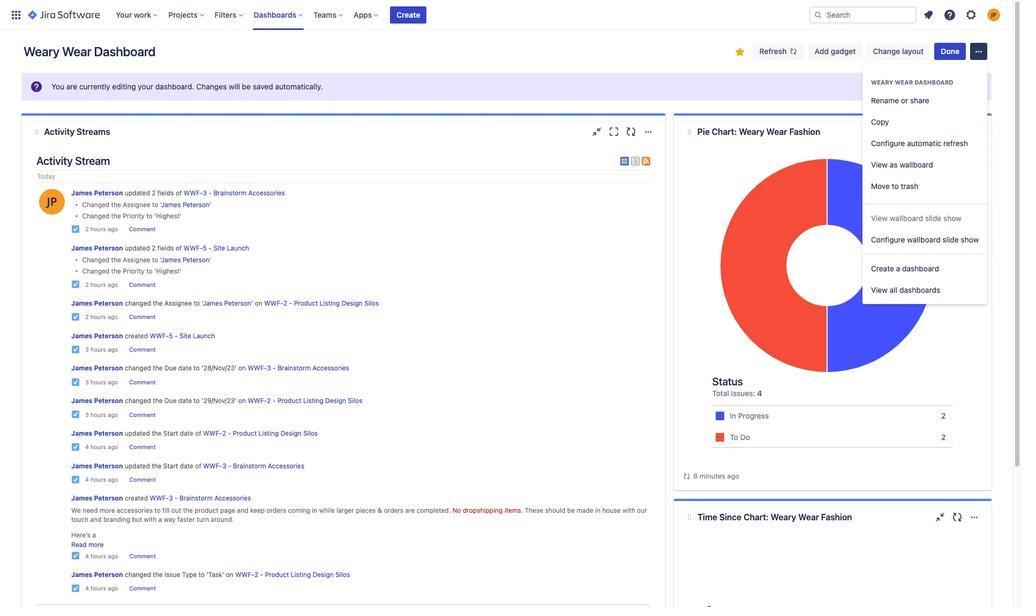 Task type: locate. For each thing, give the bounding box(es) containing it.
3 changed from the top
[[125, 397, 151, 405]]

task image for created
[[71, 552, 80, 561]]

'highest'
[[154, 212, 182, 220], [154, 268, 182, 276]]

are
[[66, 82, 77, 91], [406, 507, 415, 515]]

assignee inside james peterson updated 2 fields of wwf-5 - site launch changed the assignee to ' james peterson ' changed the priority to 'highest'
[[123, 256, 150, 264]]

chart: right pie at the top of the page
[[712, 127, 737, 137]]

group
[[863, 204, 988, 254], [863, 254, 988, 304]]

weary wear dashboard
[[24, 44, 156, 59], [872, 79, 954, 86]]

1 horizontal spatial be
[[568, 507, 575, 515]]

items.
[[505, 507, 523, 515]]

in right made
[[596, 507, 601, 515]]

be left made
[[568, 507, 575, 515]]

create right apps "popup button"
[[397, 10, 421, 19]]

view left 'as'
[[872, 160, 888, 169]]

task image for changed the due date to '29/nov/23' on
[[71, 411, 80, 419]]

created for 5
[[125, 332, 148, 340]]

more actions for time since chart: weary wear fashion gadget image
[[969, 511, 982, 524]]

changed
[[82, 201, 109, 209], [82, 212, 109, 220], [82, 256, 109, 264], [82, 268, 109, 276]]

4 task image from the top
[[71, 552, 80, 561]]

configure
[[872, 139, 906, 148], [872, 235, 906, 244]]

2 vertical spatial view
[[872, 286, 888, 295]]

to do
[[730, 433, 750, 442]]

3 2 hours ago from the top
[[85, 314, 118, 321]]

trash
[[901, 182, 919, 191]]

1 vertical spatial fields
[[157, 244, 174, 252]]

minutes
[[700, 472, 726, 481]]

1 horizontal spatial orders
[[384, 507, 404, 515]]

2 vertical spatial 3 hours ago
[[85, 412, 118, 419]]

4 changed from the top
[[125, 571, 151, 579]]

2 4 hours ago from the top
[[85, 477, 118, 484]]

date up james peterson updated the start date of wwf-3 - brainstorm accessories
[[180, 430, 194, 438]]

3 task image from the top
[[71, 443, 80, 452]]

fields inside james peterson updated 2 fields of wwf-5 - site launch changed the assignee to ' james peterson ' changed the priority to 'highest'
[[157, 244, 174, 252]]

banner
[[0, 0, 1014, 30]]

on for changed the due date to '29/nov/23' on
[[239, 397, 246, 405]]

3 4 hours ago from the top
[[85, 554, 118, 560]]

0 horizontal spatial with
[[144, 516, 157, 524]]

2 task image from the top
[[71, 313, 80, 322]]

hours for james peterson created wwf-5 - site launch
[[91, 347, 106, 353]]

weary up rename
[[872, 79, 894, 86]]

1 vertical spatial launch
[[193, 332, 215, 340]]

1 vertical spatial with
[[144, 516, 157, 524]]

changed for 'task'
[[125, 571, 151, 579]]

0 vertical spatial 5
[[203, 244, 207, 252]]

0 horizontal spatial weary wear dashboard
[[24, 44, 156, 59]]

show down view wallboard slide show link
[[961, 235, 980, 244]]

due up james peterson updated the start date of wwf-2 - product listing design silos
[[165, 397, 177, 405]]

create a dashboard button
[[863, 258, 988, 280]]

fashion
[[790, 127, 821, 137], [822, 513, 853, 522]]

0 vertical spatial fashion
[[790, 127, 821, 137]]

1 start from the top
[[163, 430, 178, 438]]

james peterson link
[[71, 189, 123, 197], [161, 201, 210, 209], [71, 244, 123, 252], [161, 256, 210, 264], [71, 300, 123, 308], [203, 300, 251, 308], [71, 332, 123, 340], [71, 365, 123, 373], [71, 397, 123, 405], [71, 430, 123, 438], [71, 462, 123, 470], [71, 495, 123, 503], [71, 571, 123, 579]]

task image
[[71, 281, 80, 289], [71, 313, 80, 322], [71, 346, 80, 354], [71, 378, 80, 387], [71, 476, 80, 485], [71, 585, 80, 593]]

2 vertical spatial assignee
[[165, 300, 192, 308]]

1 2 hours ago from the top
[[85, 226, 118, 233]]

2 hours ago for changed the assignee to '
[[85, 314, 118, 321]]

appswitcher icon image
[[10, 8, 23, 21]]

are right you
[[66, 82, 77, 91]]

4 hours ago
[[85, 445, 118, 451], [85, 477, 118, 484], [85, 554, 118, 560], [85, 586, 118, 593]]

1 horizontal spatial 5
[[203, 244, 207, 252]]

0 vertical spatial chart:
[[712, 127, 737, 137]]

2 horizontal spatial a
[[897, 264, 901, 273]]

configure up 'as'
[[872, 139, 906, 148]]

more
[[100, 507, 115, 515], [88, 541, 104, 549]]

listing
[[320, 300, 340, 308], [303, 397, 324, 405], [259, 430, 279, 438], [291, 571, 311, 579]]

'highest' for wwf-3 - brainstorm accessories
[[154, 212, 182, 220]]

1 vertical spatial start
[[163, 462, 178, 470]]

1 vertical spatial wallboard
[[890, 214, 924, 223]]

a up the read more 'link'
[[92, 532, 96, 540]]

1 horizontal spatial slide
[[943, 235, 959, 244]]

1 vertical spatial are
[[406, 507, 415, 515]]

fields
[[157, 189, 174, 197], [157, 244, 174, 252]]

'task'
[[207, 571, 224, 579]]

filters
[[215, 10, 237, 19]]

0 vertical spatial more
[[100, 507, 115, 515]]

slide up configure wallboard slide show
[[926, 214, 942, 223]]

1 horizontal spatial in
[[596, 507, 601, 515]]

your
[[116, 10, 132, 19]]

larger
[[337, 507, 354, 515]]

site
[[214, 244, 225, 252], [180, 332, 191, 340]]

1 vertical spatial activity
[[36, 154, 73, 167]]

a
[[897, 264, 901, 273], [158, 516, 162, 524], [92, 532, 96, 540]]

move to trash button
[[863, 176, 988, 197]]

date up james peterson updated the start date of wwf-2 - product listing design silos
[[178, 397, 192, 405]]

our
[[637, 507, 647, 515]]

dashboard up "editing" at left top
[[94, 44, 156, 59]]

1 due from the top
[[165, 365, 177, 373]]

start
[[163, 430, 178, 438], [163, 462, 178, 470]]

1 vertical spatial 'highest'
[[154, 268, 182, 276]]

completed.
[[417, 507, 451, 515]]

menu
[[863, 64, 988, 304]]

4 4 hours ago from the top
[[85, 586, 118, 593]]

wallboard inside button
[[908, 235, 941, 244]]

0 vertical spatial 'highest'
[[154, 212, 182, 220]]

5 task image from the top
[[71, 476, 80, 485]]

1 fields from the top
[[157, 189, 174, 197]]

jira software image
[[28, 8, 100, 21], [28, 8, 100, 21]]

updated for james peterson updated the start date of wwf-3 - brainstorm accessories
[[125, 462, 150, 470]]

weary inside group
[[872, 79, 894, 86]]

5 down james peterson updated 2 fields of wwf-3 - brainstorm accessories changed the assignee to ' james peterson ' changed the priority to 'highest'
[[203, 244, 207, 252]]

1 orders from the left
[[267, 507, 286, 515]]

orders right keep
[[267, 507, 286, 515]]

james peterson changed the due date to '29/nov/23' on wwf-2 - product listing design silos
[[71, 397, 363, 405]]

rename
[[872, 96, 900, 105]]

2 hours ago
[[85, 226, 118, 233], [85, 282, 118, 288], [85, 314, 118, 321]]

1 horizontal spatial create
[[872, 264, 895, 273]]

3 updated from the top
[[125, 430, 150, 438]]

keep
[[250, 507, 265, 515]]

dashboards button
[[251, 6, 307, 23]]

4 hours ago for james peterson changed the issue type to 'task' on wwf-2 - product listing design silos
[[85, 586, 118, 593]]

1 in from the left
[[312, 507, 318, 515]]

1 updated from the top
[[125, 189, 150, 197]]

comment link for james peterson updated the start date of wwf-2 - product listing design silos
[[129, 445, 156, 451]]

search image
[[814, 10, 823, 19]]

1 vertical spatial 2 hours ago
[[85, 282, 118, 288]]

1 vertical spatial site
[[180, 332, 191, 340]]

'highest' inside james peterson updated 2 fields of wwf-3 - brainstorm accessories changed the assignee to ' james peterson ' changed the priority to 'highest'
[[154, 212, 182, 220]]

activity stream
[[36, 154, 110, 167]]

do
[[741, 433, 750, 442]]

task image for changed the assignee to '
[[71, 313, 80, 322]]

1 horizontal spatial launch
[[227, 244, 249, 252]]

help image
[[944, 8, 957, 21]]

create up all
[[872, 264, 895, 273]]

0 horizontal spatial create
[[397, 10, 421, 19]]

0 vertical spatial view
[[872, 160, 888, 169]]

0 vertical spatial wallboard
[[900, 160, 934, 169]]

0 vertical spatial launch
[[227, 244, 249, 252]]

1 vertical spatial due
[[165, 397, 177, 405]]

configure automatic refresh button
[[863, 133, 988, 154]]

2 view from the top
[[872, 214, 888, 223]]

2 configure from the top
[[872, 235, 906, 244]]

primary element
[[6, 0, 810, 30]]

0 horizontal spatial fashion
[[790, 127, 821, 137]]

your
[[138, 82, 153, 91]]

'29/nov/23'
[[202, 397, 237, 405]]

1 vertical spatial configure
[[872, 235, 906, 244]]

weary
[[24, 44, 60, 59], [872, 79, 894, 86], [739, 127, 765, 137], [771, 513, 797, 522]]

0 horizontal spatial be
[[242, 82, 251, 91]]

3 hours ago for changed the due date to '29/nov/23' on
[[85, 412, 118, 419]]

date left '28/nov/23' on the bottom of page
[[178, 365, 192, 373]]

0 vertical spatial show
[[944, 214, 962, 223]]

your work
[[116, 10, 151, 19]]

2 orders from the left
[[384, 507, 404, 515]]

configure inside group
[[872, 235, 906, 244]]

more inside here's a read more
[[88, 541, 104, 549]]

wwf-5 - site launch link for updated 2 fields of
[[184, 244, 249, 252]]

dashboard up rename or share button
[[915, 79, 954, 86]]

1 horizontal spatial are
[[406, 507, 415, 515]]

task image
[[71, 225, 80, 234], [71, 411, 80, 419], [71, 443, 80, 452], [71, 552, 80, 561]]

0 vertical spatial with
[[623, 507, 636, 515]]

with right but
[[144, 516, 157, 524]]

wwf-3 - brainstorm accessories link
[[184, 189, 285, 197], [248, 365, 349, 373], [203, 462, 305, 470], [150, 495, 251, 503]]

1 vertical spatial more
[[88, 541, 104, 549]]

more up branding
[[100, 507, 115, 515]]

priority inside james peterson updated 2 fields of wwf-5 - site launch changed the assignee to ' james peterson ' changed the priority to 'highest'
[[123, 268, 145, 276]]

assignee inside james peterson updated 2 fields of wwf-3 - brainstorm accessories changed the assignee to ' james peterson ' changed the priority to 'highest'
[[123, 201, 150, 209]]

view down move at the right
[[872, 214, 888, 223]]

1 vertical spatial priority
[[123, 268, 145, 276]]

and down need
[[90, 516, 102, 524]]

0 vertical spatial weary wear dashboard
[[24, 44, 156, 59]]

priority inside james peterson updated 2 fields of wwf-3 - brainstorm accessories changed the assignee to ' james peterson ' changed the priority to 'highest'
[[123, 212, 145, 220]]

done
[[942, 47, 960, 56]]

1 horizontal spatial and
[[237, 507, 249, 515]]

1 horizontal spatial weary wear dashboard
[[872, 79, 954, 86]]

0 vertical spatial assignee
[[123, 201, 150, 209]]

automatic
[[908, 139, 942, 148]]

1 vertical spatial weary wear dashboard
[[872, 79, 954, 86]]

layout
[[903, 47, 924, 56]]

wallboard down configure automatic refresh
[[900, 160, 934, 169]]

create inside create button
[[397, 10, 421, 19]]

view left all
[[872, 286, 888, 295]]

task image for changed the due date to '28/nov/23' on
[[71, 378, 80, 387]]

1 view from the top
[[872, 160, 888, 169]]

updated for james peterson updated 2 fields of wwf-3 - brainstorm accessories changed the assignee to ' james peterson ' changed the priority to 'highest'
[[125, 189, 150, 197]]

assignee
[[123, 201, 150, 209], [123, 256, 150, 264], [165, 300, 192, 308]]

2 hours ago for updated 2 fields of
[[85, 282, 118, 288]]

2 3 hours ago from the top
[[85, 380, 118, 386]]

wallboard down view wallboard slide show link
[[908, 235, 941, 244]]

wwf-2 - product listing design silos link for james peterson changed the due date to '29/nov/23' on wwf-2 - product listing design silos
[[248, 397, 363, 405]]

1 vertical spatial create
[[872, 264, 895, 273]]

and left keep
[[237, 507, 249, 515]]

updated
[[125, 189, 150, 197], [125, 244, 150, 252], [125, 430, 150, 438], [125, 462, 150, 470]]

0 vertical spatial created
[[125, 332, 148, 340]]

0 horizontal spatial a
[[92, 532, 96, 540]]

weary right the since
[[771, 513, 797, 522]]

2 created from the top
[[125, 495, 148, 503]]

due down james peterson created wwf-5 - site launch
[[165, 365, 177, 373]]

3 task image from the top
[[71, 346, 80, 354]]

1 changed from the top
[[125, 300, 151, 308]]

minimize time since chart: weary wear fashion image
[[934, 511, 947, 524]]

comment for james peterson updated the start date of wwf-3 - brainstorm accessories
[[129, 477, 156, 484]]

0 vertical spatial slide
[[926, 214, 942, 223]]

0 vertical spatial activity
[[44, 127, 75, 137]]

1 task image from the top
[[71, 281, 80, 289]]

no
[[453, 507, 461, 515]]

activity up today
[[36, 154, 73, 167]]

0 horizontal spatial launch
[[193, 332, 215, 340]]

dashboard.
[[155, 82, 194, 91]]

hours for james peterson updated the start date of wwf-2 - product listing design silos
[[91, 445, 106, 451]]

a inside button
[[897, 264, 901, 273]]

brainstorm inside james peterson updated 2 fields of wwf-3 - brainstorm accessories changed the assignee to ' james peterson ' changed the priority to 'highest'
[[214, 189, 247, 197]]

wwf- inside james peterson updated 2 fields of wwf-5 - site launch changed the assignee to ' james peterson ' changed the priority to 'highest'
[[184, 244, 203, 252]]

fields for wwf-5 - site launch
[[157, 244, 174, 252]]

peterson for james peterson created wwf-3 - brainstorm accessories
[[94, 495, 123, 503]]

2 changed from the top
[[125, 365, 151, 373]]

start up james peterson created wwf-3 - brainstorm accessories
[[163, 462, 178, 470]]

read more link
[[71, 541, 104, 549]]

show inside configure wallboard slide show button
[[961, 235, 980, 244]]

show up configure wallboard slide show
[[944, 214, 962, 223]]

wwf-2 - product listing design silos link
[[264, 300, 379, 308], [248, 397, 363, 405], [203, 430, 318, 438], [235, 571, 350, 579]]

0 vertical spatial create
[[397, 10, 421, 19]]

0 horizontal spatial orders
[[267, 507, 286, 515]]

view inside weary wear dashboard group
[[872, 160, 888, 169]]

0 horizontal spatial are
[[66, 82, 77, 91]]

james for james peterson changed the assignee to ' james peterson ' on wwf-2 - product listing design silos
[[71, 300, 92, 308]]

chart: right the since
[[744, 513, 769, 522]]

and
[[237, 507, 249, 515], [90, 516, 102, 524]]

2 'highest' from the top
[[154, 268, 182, 276]]

0 vertical spatial 3 hours ago
[[85, 347, 118, 353]]

way
[[164, 516, 176, 524]]

show inside view wallboard slide show link
[[944, 214, 962, 223]]

1 vertical spatial fashion
[[822, 513, 853, 522]]

a up all
[[897, 264, 901, 273]]

2 inside james peterson updated 2 fields of wwf-3 - brainstorm accessories changed the assignee to ' james peterson ' changed the priority to 'highest'
[[152, 189, 156, 197]]

1 vertical spatial slide
[[943, 235, 959, 244]]

gadget
[[831, 47, 856, 56]]

0 vertical spatial site
[[214, 244, 225, 252]]

-
[[209, 189, 212, 197], [209, 244, 212, 252], [289, 300, 292, 308], [175, 332, 178, 340], [273, 365, 276, 373], [273, 397, 276, 405], [228, 430, 231, 438], [228, 462, 231, 470], [175, 495, 178, 503], [260, 571, 263, 579]]

hours for james peterson updated the start date of wwf-3 - brainstorm accessories
[[91, 477, 106, 484]]

1 horizontal spatial a
[[158, 516, 162, 524]]

banner containing your work
[[0, 0, 1014, 30]]

page
[[220, 507, 235, 515]]

pie chart: weary wear fashion
[[698, 127, 821, 137]]

task image for updated 2 fields of
[[71, 281, 80, 289]]

accessories inside james peterson updated 2 fields of wwf-3 - brainstorm accessories changed the assignee to ' james peterson ' changed the priority to 'highest'
[[249, 189, 285, 197]]

with
[[623, 507, 636, 515], [144, 516, 157, 524]]

weary wear dashboard up currently
[[24, 44, 156, 59]]

weary up you
[[24, 44, 60, 59]]

peterson for james peterson updated 2 fields of wwf-5 - site launch changed the assignee to ' james peterson ' changed the priority to 'highest'
[[94, 244, 123, 252]]

1 3 hours ago from the top
[[85, 347, 118, 353]]

in left while
[[312, 507, 318, 515]]

james peterson image
[[39, 189, 65, 215]]

configure inside weary wear dashboard group
[[872, 139, 906, 148]]

hours for james peterson changed the issue type to 'task' on wwf-2 - product listing design silos
[[91, 586, 106, 593]]

0 vertical spatial a
[[897, 264, 901, 273]]

changed for '29/nov/23'
[[125, 397, 151, 405]]

3 hours ago for changed the due date to '28/nov/23' on
[[85, 380, 118, 386]]

you
[[51, 82, 64, 91]]

0 horizontal spatial slide
[[926, 214, 942, 223]]

comment link
[[129, 226, 156, 233], [129, 282, 156, 288], [129, 314, 156, 321], [129, 347, 156, 353], [129, 380, 156, 386], [129, 412, 156, 419], [129, 445, 156, 451], [129, 477, 156, 484], [129, 554, 156, 560], [129, 586, 156, 593]]

0 vertical spatial wwf-5 - site launch link
[[184, 244, 249, 252]]

create inside "create a dashboard" button
[[872, 264, 895, 273]]

3 3 hours ago from the top
[[85, 412, 118, 419]]

around.
[[211, 516, 234, 524]]

group containing create a dashboard
[[863, 254, 988, 304]]

4
[[758, 389, 763, 398], [85, 445, 89, 451], [85, 477, 89, 484], [85, 554, 89, 560], [85, 586, 89, 593]]

we need more accessories to fill out the product page and keep orders coming in while larger pieces & orders are completed. no dropshipping items.
[[71, 507, 523, 515]]

1 horizontal spatial site
[[214, 244, 225, 252]]

james for james peterson changed the due date to '29/nov/23' on wwf-2 - product listing design silos
[[71, 397, 92, 405]]

configure wallboard slide show button
[[863, 229, 988, 251]]

2 start from the top
[[163, 462, 178, 470]]

0 vertical spatial priority
[[123, 212, 145, 220]]

0 vertical spatial fields
[[157, 189, 174, 197]]

2 fields from the top
[[157, 244, 174, 252]]

start up james peterson updated the start date of wwf-3 - brainstorm accessories
[[163, 430, 178, 438]]

0 vertical spatial 2 hours ago
[[85, 226, 118, 233]]

'highest' inside james peterson updated 2 fields of wwf-5 - site launch changed the assignee to ' james peterson ' changed the priority to 'highest'
[[154, 268, 182, 276]]

2 vertical spatial wallboard
[[908, 235, 941, 244]]

be right will
[[242, 82, 251, 91]]

2 vertical spatial 2 hours ago
[[85, 314, 118, 321]]

refresh image
[[789, 47, 798, 56]]

6 task image from the top
[[71, 585, 80, 593]]

1 vertical spatial view
[[872, 214, 888, 223]]

orders right "&"
[[384, 507, 404, 515]]

activity up activity stream
[[44, 127, 75, 137]]

out
[[171, 507, 181, 515]]

weary wear dashboard up the share
[[872, 79, 954, 86]]

2 2 hours ago from the top
[[85, 282, 118, 288]]

james
[[71, 189, 92, 197], [161, 201, 181, 209], [71, 244, 92, 252], [161, 256, 181, 264], [71, 300, 92, 308], [203, 300, 223, 308], [71, 332, 92, 340], [71, 365, 92, 373], [71, 397, 92, 405], [71, 430, 92, 438], [71, 462, 92, 470], [71, 495, 92, 503], [71, 571, 92, 579]]

james for james peterson changed the issue type to 'task' on wwf-2 - product listing design silos
[[71, 571, 92, 579]]

hours
[[90, 226, 106, 233], [90, 282, 106, 288], [90, 314, 106, 321], [91, 347, 106, 353], [91, 380, 106, 386], [91, 412, 106, 419], [91, 445, 106, 451], [91, 477, 106, 484], [91, 554, 106, 560], [91, 586, 106, 593]]

0 horizontal spatial 5
[[169, 332, 173, 340]]

issues:
[[732, 389, 756, 398]]

2 updated from the top
[[125, 244, 150, 252]]

comment for ' on
[[129, 314, 156, 321]]

view for view as wallboard
[[872, 160, 888, 169]]

0 vertical spatial due
[[165, 365, 177, 373]]

1 configure from the top
[[872, 139, 906, 148]]

1 horizontal spatial dashboard
[[915, 79, 954, 86]]

0 vertical spatial start
[[163, 430, 178, 438]]

1 vertical spatial chart:
[[744, 513, 769, 522]]

peterson for james peterson updated the start date of wwf-2 - product listing design silos
[[94, 430, 123, 438]]

3 view from the top
[[872, 286, 888, 295]]

star weary wear dashboard image
[[734, 46, 747, 58]]

1 vertical spatial 5
[[169, 332, 173, 340]]

0 horizontal spatial and
[[90, 516, 102, 524]]

changed for '28/nov/23'
[[125, 365, 151, 373]]

1 vertical spatial 3 hours ago
[[85, 380, 118, 386]]

wallboard
[[900, 160, 934, 169], [890, 214, 924, 223], [908, 235, 941, 244]]

add gadget button
[[809, 43, 863, 60]]

slide inside button
[[943, 235, 959, 244]]

2 vertical spatial a
[[92, 532, 96, 540]]

more right read
[[88, 541, 104, 549]]

are left completed.
[[406, 507, 415, 515]]

james peterson changed the due date to '28/nov/23' on wwf-3 - brainstorm accessories
[[71, 365, 349, 373]]

more dashboard actions image
[[973, 45, 986, 58]]

updated inside james peterson updated 2 fields of wwf-3 - brainstorm accessories changed the assignee to ' james peterson ' changed the priority to 'highest'
[[125, 189, 150, 197]]

house
[[603, 507, 621, 515]]

1 group from the top
[[863, 204, 988, 254]]

1 vertical spatial wwf-5 - site launch link
[[150, 332, 215, 340]]

branding
[[103, 516, 130, 524]]

date down james peterson updated the start date of wwf-2 - product listing design silos
[[180, 462, 194, 470]]

but
[[132, 516, 142, 524]]

2
[[152, 189, 156, 197], [85, 226, 89, 233], [152, 244, 156, 252], [85, 282, 89, 288], [284, 300, 287, 308], [85, 314, 89, 321], [267, 397, 271, 405], [942, 412, 946, 421], [222, 430, 226, 438], [942, 433, 946, 442], [255, 571, 259, 579]]

1 created from the top
[[125, 332, 148, 340]]

2 priority from the top
[[123, 268, 145, 276]]

on for changed the due date to '28/nov/23' on
[[239, 365, 246, 373]]

0 vertical spatial configure
[[872, 139, 906, 148]]

8
[[694, 472, 698, 481]]

0 horizontal spatial dashboard
[[94, 44, 156, 59]]

0 horizontal spatial in
[[312, 507, 318, 515]]

wwf-2 - product listing design silos link for james peterson changed the issue type to 'task' on wwf-2 - product listing design silos
[[235, 571, 350, 579]]

1 'highest' from the top
[[154, 212, 182, 220]]

4 task image from the top
[[71, 378, 80, 387]]

1 vertical spatial a
[[158, 516, 162, 524]]

3
[[203, 189, 207, 197], [85, 347, 89, 353], [267, 365, 271, 373], [85, 380, 89, 386], [85, 412, 89, 419], [222, 462, 226, 470], [169, 495, 173, 503]]

a inside here's a read more
[[92, 532, 96, 540]]

settings image
[[965, 8, 978, 21]]

1 4 hours ago from the top
[[85, 445, 118, 451]]

configure up create a dashboard at the right top of page
[[872, 235, 906, 244]]

5 up james peterson changed the due date to '28/nov/23' on wwf-3 - brainstorm accessories
[[169, 332, 173, 340]]

1 vertical spatial show
[[961, 235, 980, 244]]

with left the our
[[623, 507, 636, 515]]

0 vertical spatial be
[[242, 82, 251, 91]]

2 group from the top
[[863, 254, 988, 304]]

date for 2
[[178, 397, 192, 405]]

2 in from the left
[[596, 507, 601, 515]]

comment for james peterson changed the due date to '28/nov/23' on wwf-3 - brainstorm accessories
[[129, 380, 156, 386]]

1 vertical spatial and
[[90, 516, 102, 524]]

hours for ' on
[[90, 314, 106, 321]]

1 priority from the top
[[123, 212, 145, 220]]

wallboard inside weary wear dashboard group
[[900, 160, 934, 169]]

1 vertical spatial created
[[125, 495, 148, 503]]

wallboard up configure wallboard slide show
[[890, 214, 924, 223]]

fields inside james peterson updated 2 fields of wwf-3 - brainstorm accessories changed the assignee to ' james peterson ' changed the priority to 'highest'
[[157, 189, 174, 197]]

1 vertical spatial be
[[568, 507, 575, 515]]

1 vertical spatial assignee
[[123, 256, 150, 264]]

add
[[815, 47, 829, 56]]

a left way
[[158, 516, 162, 524]]

1 vertical spatial dashboard
[[915, 79, 954, 86]]

wwf-
[[184, 189, 203, 197], [184, 244, 203, 252], [264, 300, 284, 308], [150, 332, 169, 340], [248, 365, 267, 373], [248, 397, 267, 405], [203, 430, 222, 438], [203, 462, 222, 470], [150, 495, 169, 503], [235, 571, 255, 579]]

rename or share button
[[863, 90, 988, 112]]

2 task image from the top
[[71, 411, 80, 419]]

pie
[[698, 127, 710, 137]]

change layout
[[874, 47, 924, 56]]

peterson for james peterson updated the start date of wwf-3 - brainstorm accessories
[[94, 462, 123, 470]]

2 due from the top
[[165, 397, 177, 405]]

4 updated from the top
[[125, 462, 150, 470]]

slide down view wallboard slide show link
[[943, 235, 959, 244]]

0 vertical spatial are
[[66, 82, 77, 91]]

updated inside james peterson updated 2 fields of wwf-5 - site launch changed the assignee to ' james peterson ' changed the priority to 'highest'
[[125, 244, 150, 252]]



Task type: vqa. For each thing, say whether or not it's contained in the screenshot.
Game
no



Task type: describe. For each thing, give the bounding box(es) containing it.
show for configure wallboard slide show
[[961, 235, 980, 244]]

comment link for james peterson created wwf-5 - site launch
[[129, 347, 156, 353]]

'28/nov/23'
[[202, 365, 237, 373]]

view for view all dashboards
[[872, 286, 888, 295]]

move to trash
[[872, 182, 919, 191]]

1 horizontal spatial fashion
[[822, 513, 853, 522]]

launch inside james peterson updated 2 fields of wwf-5 - site launch changed the assignee to ' james peterson ' changed the priority to 'highest'
[[227, 244, 249, 252]]

1 horizontal spatial chart:
[[744, 513, 769, 522]]

refresh
[[760, 47, 787, 56]]

3 changed from the top
[[82, 256, 109, 264]]

comment for james peterson changed the issue type to 'task' on wwf-2 - product listing design silos
[[129, 586, 156, 593]]

slide for view wallboard slide show
[[926, 214, 942, 223]]

- inside james peterson updated 2 fields of wwf-3 - brainstorm accessories changed the assignee to ' james peterson ' changed the priority to 'highest'
[[209, 189, 212, 197]]

1 horizontal spatial with
[[623, 507, 636, 515]]

minimize activity streams image
[[591, 125, 604, 138]]

comment for james peterson changed the due date to '29/nov/23' on wwf-2 - product listing design silos
[[129, 412, 156, 419]]

peterson for james peterson created wwf-5 - site launch
[[94, 332, 123, 340]]

3 inside james peterson updated 2 fields of wwf-3 - brainstorm accessories changed the assignee to ' james peterson ' changed the priority to 'highest'
[[203, 189, 207, 197]]

2 changed from the top
[[82, 212, 109, 220]]

an arrow curved in a circular way on the button that refreshes the dashboard image
[[683, 473, 692, 481]]

as
[[890, 160, 898, 169]]

a inside these should be made in house with our touch and branding but with a way faster turn around.
[[158, 516, 162, 524]]

hours for james peterson changed the due date to '29/nov/23' on wwf-2 - product listing design silos
[[91, 412, 106, 419]]

5 inside james peterson updated 2 fields of wwf-5 - site launch changed the assignee to ' james peterson ' changed the priority to 'highest'
[[203, 244, 207, 252]]

notifications image
[[923, 8, 935, 21]]

view wallboard slide show link
[[863, 208, 988, 229]]

pie chart: weary wear fashion region
[[683, 148, 984, 482]]

wallboard for configure
[[908, 235, 941, 244]]

priority for wwf-3 - brainstorm accessories
[[123, 212, 145, 220]]

saved
[[253, 82, 273, 91]]

james for james peterson updated the start date of wwf-2 - product listing design silos
[[71, 430, 92, 438]]

filters button
[[212, 6, 247, 23]]

task image for updated the start date of
[[71, 443, 80, 452]]

comment for james peterson created wwf-5 - site launch
[[129, 347, 156, 353]]

to do link
[[730, 433, 942, 443]]

configure for configure wallboard slide show
[[872, 235, 906, 244]]

comment link for ' on
[[129, 314, 156, 321]]

pieces
[[356, 507, 376, 515]]

coming
[[288, 507, 310, 515]]

ago inside pie chart: weary wear fashion region
[[728, 472, 740, 481]]

dashboard inside group
[[915, 79, 954, 86]]

start for wwf-2 - product listing design silos
[[163, 430, 178, 438]]

in
[[730, 412, 737, 421]]

done link
[[935, 43, 967, 60]]

add gadget
[[815, 47, 856, 56]]

wwf-3 - brainstorm accessories link for updated 2 fields of
[[184, 189, 285, 197]]

james for james peterson created wwf-3 - brainstorm accessories
[[71, 495, 92, 503]]

configure wallboard slide show
[[872, 235, 980, 244]]

activity streams
[[44, 127, 110, 137]]

while
[[319, 507, 335, 515]]

editing
[[112, 82, 136, 91]]

issue
[[165, 571, 180, 579]]

assignee for wwf-3 - brainstorm accessories
[[123, 201, 150, 209]]

james for james peterson updated 2 fields of wwf-3 - brainstorm accessories changed the assignee to ' james peterson ' changed the priority to 'highest'
[[71, 189, 92, 197]]

comment link for james peterson updated the start date of wwf-3 - brainstorm accessories
[[129, 477, 156, 484]]

rename or share
[[872, 96, 930, 105]]

comment link for james peterson changed the due date to '28/nov/23' on wwf-3 - brainstorm accessories
[[129, 380, 156, 386]]

here's
[[71, 532, 91, 540]]

since
[[720, 513, 742, 522]]

wwf-3 - brainstorm accessories link for updated the start date of
[[203, 462, 305, 470]]

faster
[[177, 516, 195, 524]]

james for james peterson created wwf-5 - site launch
[[71, 332, 92, 340]]

date for brainstorm
[[180, 462, 194, 470]]

teams
[[314, 10, 337, 19]]

you are currently editing your dashboard. changes will be saved automatically.
[[51, 82, 323, 91]]

0 vertical spatial dashboard
[[94, 44, 156, 59]]

1 task image from the top
[[71, 225, 80, 234]]

your profile and settings image
[[988, 8, 1001, 21]]

date for product
[[180, 430, 194, 438]]

wwf-5 - site launch link for created
[[150, 332, 215, 340]]

product
[[195, 507, 219, 515]]

4 inside the "status total issues: 4"
[[758, 389, 763, 398]]

on for changed the issue type to 'task' on
[[226, 571, 234, 579]]

8 minutes ago
[[694, 472, 740, 481]]

peterson for james peterson changed the assignee to ' james peterson ' on wwf-2 - product listing design silos
[[94, 300, 123, 308]]

all
[[890, 286, 898, 295]]

3 hours ago for created
[[85, 347, 118, 353]]

task image for created
[[71, 346, 80, 354]]

wwf- inside james peterson updated 2 fields of wwf-3 - brainstorm accessories changed the assignee to ' james peterson ' changed the priority to 'highest'
[[184, 189, 203, 197]]

view for view wallboard slide show
[[872, 214, 888, 223]]

comment link for james peterson changed the issue type to 'task' on wwf-2 - product listing design silos
[[129, 586, 156, 593]]

fields for wwf-3 - brainstorm accessories
[[157, 189, 174, 197]]

assignee for wwf-5 - site launch
[[123, 256, 150, 264]]

create for create a dashboard
[[872, 264, 895, 273]]

type
[[182, 571, 197, 579]]

refresh time since chart: weary wear fashion image
[[952, 511, 964, 524]]

undefined generated chart image image
[[698, 534, 969, 608]]

james peterson updated the start date of wwf-2 - product listing design silos
[[71, 430, 318, 438]]

priority for wwf-5 - site launch
[[123, 268, 145, 276]]

james for james peterson updated the start date of wwf-3 - brainstorm accessories
[[71, 462, 92, 470]]

dropshipping
[[463, 507, 503, 515]]

james peterson changed the issue type to 'task' on wwf-2 - product listing design silos
[[71, 571, 350, 579]]

2 inside james peterson updated 2 fields of wwf-5 - site launch changed the assignee to ' james peterson ' changed the priority to 'highest'
[[152, 244, 156, 252]]

1 changed from the top
[[82, 201, 109, 209]]

we
[[71, 507, 81, 515]]

create a dashboard
[[872, 264, 940, 273]]

of inside james peterson updated 2 fields of wwf-3 - brainstorm accessories changed the assignee to ' james peterson ' changed the priority to 'highest'
[[176, 189, 182, 197]]

copy
[[872, 117, 890, 127]]

Search field
[[810, 6, 917, 23]]

due for '29/nov/23'
[[165, 397, 177, 405]]

change
[[874, 47, 901, 56]]

due for '28/nov/23'
[[165, 365, 177, 373]]

- inside james peterson updated 2 fields of wwf-5 - site launch changed the assignee to ' james peterson ' changed the priority to 'highest'
[[209, 244, 212, 252]]

updated for james peterson updated the start date of wwf-2 - product listing design silos
[[125, 430, 150, 438]]

a for create a dashboard
[[897, 264, 901, 273]]

should
[[546, 507, 566, 515]]

show for view wallboard slide show
[[944, 214, 962, 223]]

dashboards
[[900, 286, 941, 295]]

be inside these should be made in house with our touch and branding but with a way faster turn around.
[[568, 507, 575, 515]]

work
[[134, 10, 151, 19]]

changed for james
[[125, 300, 151, 308]]

0 horizontal spatial site
[[180, 332, 191, 340]]

will
[[229, 82, 240, 91]]

dashboards
[[254, 10, 297, 19]]

teams button
[[310, 6, 347, 23]]

peterson for james peterson changed the issue type to 'task' on wwf-2 - product listing design silos
[[94, 571, 123, 579]]

4 hours ago for james peterson updated the start date of wwf-2 - product listing design silos
[[85, 445, 118, 451]]

accessories
[[117, 507, 153, 515]]

create for create
[[397, 10, 421, 19]]

weary wear dashboard group
[[863, 68, 988, 200]]

apps
[[354, 10, 372, 19]]

currently
[[79, 82, 110, 91]]

date for 3
[[178, 365, 192, 373]]

0 vertical spatial and
[[237, 507, 249, 515]]

site inside james peterson updated 2 fields of wwf-5 - site launch changed the assignee to ' james peterson ' changed the priority to 'highest'
[[214, 244, 225, 252]]

wallboard for view
[[890, 214, 924, 223]]

projects
[[168, 10, 198, 19]]

peterson for james peterson changed the due date to '28/nov/23' on wwf-3 - brainstorm accessories
[[94, 365, 123, 373]]

made
[[577, 507, 594, 515]]

read
[[71, 541, 87, 549]]

and inside these should be made in house with our touch and branding but with a way faster turn around.
[[90, 516, 102, 524]]

james peterson updated 2 fields of wwf-5 - site launch changed the assignee to ' james peterson ' changed the priority to 'highest'
[[71, 244, 249, 276]]

start for wwf-3 - brainstorm accessories
[[163, 462, 178, 470]]

these should be made in house with our touch and branding but with a way faster turn around.
[[71, 507, 647, 524]]

here's a read more
[[71, 532, 104, 549]]

slide for configure wallboard slide show
[[943, 235, 959, 244]]

share
[[911, 96, 930, 105]]

0 horizontal spatial chart:
[[712, 127, 737, 137]]

your work button
[[113, 6, 162, 23]]

group containing view wallboard slide show
[[863, 204, 988, 254]]

4 hours ago for james peterson updated the start date of wwf-3 - brainstorm accessories
[[85, 477, 118, 484]]

view as wallboard link
[[863, 154, 988, 176]]

of inside james peterson updated 2 fields of wwf-5 - site launch changed the assignee to ' james peterson ' changed the priority to 'highest'
[[176, 244, 182, 252]]

more actions for activity streams gadget image
[[642, 125, 655, 138]]

in inside these should be made in house with our touch and branding but with a way faster turn around.
[[596, 507, 601, 515]]

peterson for james peterson changed the due date to '29/nov/23' on wwf-2 - product listing design silos
[[94, 397, 123, 405]]

4 for james peterson updated the start date of wwf-2 - product listing design silos
[[85, 445, 89, 451]]

hours for james peterson changed the due date to '28/nov/23' on wwf-3 - brainstorm accessories
[[91, 380, 106, 386]]

4 changed from the top
[[82, 268, 109, 276]]

wear inside weary wear dashboard group
[[895, 79, 914, 86]]

menu containing rename or share
[[863, 64, 988, 304]]

james for james peterson changed the due date to '28/nov/23' on wwf-3 - brainstorm accessories
[[71, 365, 92, 373]]

refresh activity streams image
[[625, 125, 638, 138]]

view as wallboard
[[872, 160, 934, 169]]

total
[[713, 389, 730, 398]]

create button
[[390, 6, 427, 23]]

view all dashboards link
[[863, 280, 988, 301]]

peterson for james peterson updated 2 fields of wwf-3 - brainstorm accessories changed the assignee to ' james peterson ' changed the priority to 'highest'
[[94, 189, 123, 197]]

maximize activity streams image
[[608, 125, 621, 138]]

in progress link
[[730, 411, 942, 422]]

4 for james peterson updated the start date of wwf-3 - brainstorm accessories
[[85, 477, 89, 484]]

dashboard
[[903, 264, 940, 273]]

refresh button
[[753, 43, 804, 60]]

need
[[83, 507, 98, 515]]

change layout button
[[867, 43, 931, 60]]

'highest' for wwf-5 - site launch
[[154, 268, 182, 276]]

task image for updated the start date of
[[71, 476, 80, 485]]

status
[[713, 376, 743, 388]]

activity for activity streams
[[44, 127, 75, 137]]

wwf-2 - product listing design silos link for james peterson updated the start date of wwf-2 - product listing design silos
[[203, 430, 318, 438]]

4 for james peterson changed the issue type to 'task' on wwf-2 - product listing design silos
[[85, 586, 89, 593]]

james for james peterson updated 2 fields of wwf-5 - site launch changed the assignee to ' james peterson ' changed the priority to 'highest'
[[71, 244, 92, 252]]

james peterson created wwf-3 - brainstorm accessories
[[71, 495, 251, 503]]

created for 3
[[125, 495, 148, 503]]

view all dashboards
[[872, 286, 941, 295]]

comment for james peterson updated the start date of wwf-2 - product listing design silos
[[129, 445, 156, 451]]

activity for activity stream
[[36, 154, 73, 167]]

configure for configure automatic refresh
[[872, 139, 906, 148]]

updated for james peterson updated 2 fields of wwf-5 - site launch changed the assignee to ' james peterson ' changed the priority to 'highest'
[[125, 244, 150, 252]]

weary right pie at the top of the page
[[739, 127, 765, 137]]

time
[[698, 513, 718, 522]]

these
[[525, 507, 544, 515]]

copy button
[[863, 112, 988, 133]]

today
[[37, 173, 55, 181]]

changes
[[196, 82, 227, 91]]

&
[[378, 507, 382, 515]]

streams
[[77, 127, 110, 137]]

wwf-3 - brainstorm accessories link for changed the due date to '28/nov/23' on
[[248, 365, 349, 373]]

weary wear dashboard inside weary wear dashboard group
[[872, 79, 954, 86]]

james peterson changed the assignee to ' james peterson ' on wwf-2 - product listing design silos
[[71, 300, 379, 308]]

to inside move to trash button
[[892, 182, 899, 191]]



